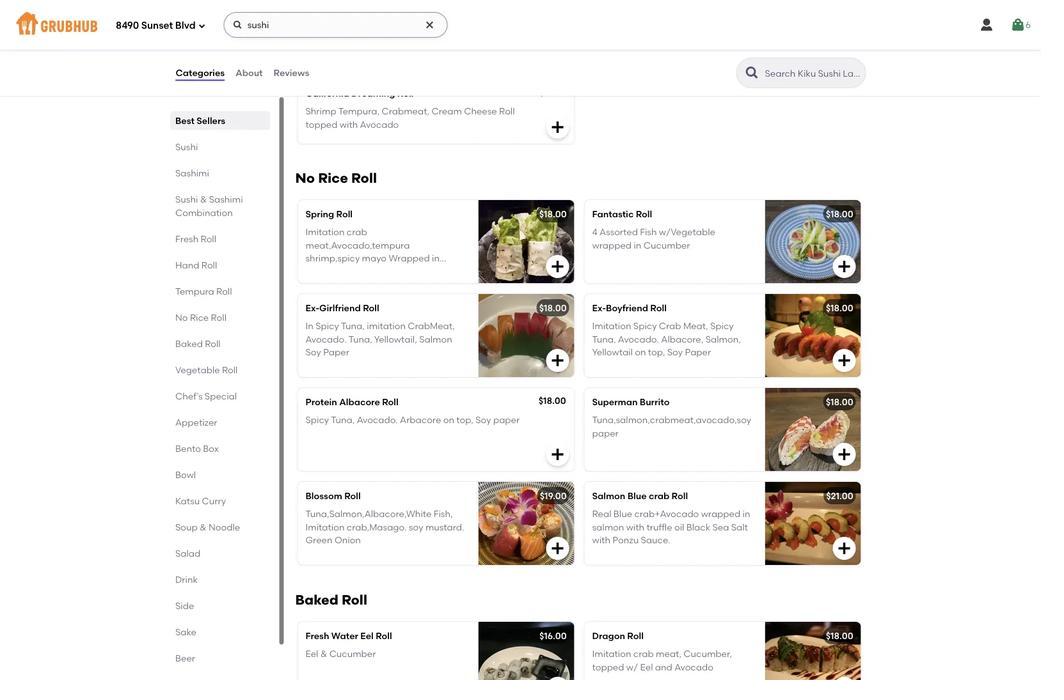 Task type: vqa. For each thing, say whether or not it's contained in the screenshot.
cucumbe
yes



Task type: locate. For each thing, give the bounding box(es) containing it.
crab inside imitation crab meat, cucumber, topped w/ eel and avocado
[[633, 649, 654, 660]]

imitation down boyfriend
[[592, 321, 631, 332]]

1 horizontal spatial baked roll
[[295, 592, 367, 609]]

salmon
[[419, 334, 452, 345], [592, 491, 625, 502]]

1 horizontal spatial rice
[[318, 170, 348, 186]]

best
[[175, 115, 194, 126]]

0 vertical spatial rice
[[318, 170, 348, 186]]

protein
[[306, 397, 337, 408]]

no rice roll tab
[[175, 311, 265, 324]]

svg image
[[1010, 17, 1026, 33], [233, 20, 243, 30], [198, 22, 206, 30], [837, 259, 852, 274], [550, 353, 565, 368], [837, 353, 852, 368], [550, 447, 565, 463], [837, 447, 852, 463], [837, 541, 852, 557]]

0 vertical spatial baked roll
[[175, 339, 220, 349]]

0 vertical spatial no rice roll
[[295, 170, 377, 186]]

eel right water
[[360, 631, 374, 642]]

1 vertical spatial baked
[[295, 592, 338, 609]]

4
[[592, 227, 597, 238]]

soy down 'crab'
[[667, 347, 683, 358]]

w/vegetable
[[659, 227, 715, 238]]

& left crunch
[[394, 41, 401, 51]]

imitation inside imitation crab meat,avocado,tempura shrimp,spicy mayo wrapped in lettuce.
[[306, 227, 345, 238]]

1 vertical spatial on
[[443, 415, 454, 426]]

rice up spring roll
[[318, 170, 348, 186]]

wrapped
[[592, 240, 632, 251], [701, 509, 740, 520]]

1 horizontal spatial albacore,
[[661, 334, 703, 345]]

rice inside tab
[[190, 312, 208, 323]]

1 ex- from the left
[[306, 303, 319, 314]]

in inside imitation crab meat,avocado,tempura shrimp,spicy mayo wrapped in lettuce.
[[432, 253, 440, 264]]

6 button
[[1010, 13, 1031, 36]]

baked roll up vegetable
[[175, 339, 220, 349]]

2 sushi from the top
[[175, 194, 198, 205]]

albacore, down cucumbe
[[306, 41, 348, 51]]

&
[[349, 28, 356, 38], [394, 41, 401, 51], [200, 194, 207, 205], [199, 522, 206, 533], [320, 649, 327, 660]]

0 vertical spatial topped
[[306, 119, 338, 130]]

superman burrito
[[592, 397, 670, 408]]

roll up the imitation
[[363, 303, 379, 314]]

1 vertical spatial cucumber
[[329, 649, 376, 660]]

roll right water
[[376, 631, 392, 642]]

0 vertical spatial wrapped
[[592, 240, 632, 251]]

0 vertical spatial sushi
[[175, 141, 198, 152]]

tempura roll tab
[[175, 285, 265, 298]]

paper down girlfriend
[[323, 347, 349, 358]]

spicy up salmon, at the right of the page
[[710, 321, 734, 332]]

1 horizontal spatial wrapped
[[701, 509, 740, 520]]

sashimi up combination
[[209, 194, 243, 205]]

1 horizontal spatial salmon
[[592, 491, 625, 502]]

1 vertical spatial topped
[[592, 662, 624, 673]]

imitation spicy crab meat, spicy tuna, avocado. albacore, salmon, yellowtail on top, soy paper
[[592, 321, 741, 358]]

with up onion
[[436, 28, 454, 38]]

0 horizontal spatial baked
[[175, 339, 202, 349]]

yellowtail
[[592, 347, 633, 358]]

in up salt
[[743, 509, 750, 520]]

2 horizontal spatial eel
[[640, 662, 653, 673]]

box
[[203, 443, 218, 454]]

search icon image
[[745, 65, 760, 81]]

0 horizontal spatial cucumber
[[329, 649, 376, 660]]

sushi inside sushi & sashimi combination
[[175, 194, 198, 205]]

imitation down spring roll
[[306, 227, 345, 238]]

imitation for ex-
[[592, 321, 631, 332]]

bowl tab
[[175, 468, 265, 482]]

0 vertical spatial cucumber
[[644, 240, 690, 251]]

avocado for crabmeat,
[[360, 119, 399, 130]]

1 vertical spatial blue
[[614, 509, 632, 520]]

1 horizontal spatial on
[[635, 347, 646, 358]]

0 vertical spatial crab
[[347, 227, 367, 238]]

main navigation navigation
[[0, 0, 1041, 50]]

salmon blue crab roll
[[592, 491, 688, 502]]

$16.00
[[539, 631, 567, 642]]

1 vertical spatial rice
[[190, 312, 208, 323]]

fantastic
[[592, 209, 634, 220]]

avocado. up yellowtail
[[618, 334, 659, 345]]

0 vertical spatial in
[[634, 240, 641, 251]]

0 horizontal spatial in
[[432, 253, 440, 264]]

with down salmon
[[592, 535, 610, 546]]

1 horizontal spatial paper
[[592, 428, 619, 439]]

salmon,
[[706, 334, 741, 345]]

albacore, inside imitation spicy crab meat, spicy tuna, avocado. albacore, salmon, yellowtail on top, soy paper
[[661, 334, 703, 345]]

0 horizontal spatial topped
[[306, 119, 338, 130]]

fresh up hand
[[175, 234, 198, 244]]

albacore,
[[306, 41, 348, 51], [661, 334, 703, 345]]

about
[[236, 67, 263, 78]]

0 vertical spatial albacore,
[[306, 41, 348, 51]]

and
[[655, 662, 672, 673]]

1 horizontal spatial eel
[[360, 631, 374, 642]]

avocado. down in
[[306, 334, 347, 345]]

imitation inside tuna,salmon,albacore,white fish, imitation crab,masago. soy mustard. green onion
[[306, 522, 345, 533]]

onion
[[435, 41, 460, 51]]

8490
[[116, 20, 139, 31]]

topped inside imitation crab meat, cucumber, topped w/ eel and avocado
[[592, 662, 624, 673]]

sake
[[175, 627, 196, 638]]

0 horizontal spatial on
[[443, 415, 454, 426]]

no rice roll down tempura roll
[[175, 312, 226, 323]]

roll right hand
[[201, 260, 217, 271]]

no down tempura
[[175, 312, 188, 323]]

roll
[[397, 88, 414, 99], [499, 106, 515, 117], [351, 170, 377, 186], [336, 209, 353, 220], [636, 209, 652, 220], [200, 234, 216, 244], [201, 260, 217, 271], [216, 286, 232, 297], [363, 303, 379, 314], [650, 303, 667, 314], [211, 312, 226, 323], [205, 339, 220, 349], [222, 365, 237, 376], [382, 397, 398, 408], [344, 491, 361, 502], [672, 491, 688, 502], [342, 592, 367, 609], [376, 631, 392, 642], [627, 631, 644, 642]]

& up combination
[[200, 194, 207, 205]]

tuna,
[[341, 321, 365, 332], [349, 334, 372, 345], [592, 334, 616, 345], [331, 415, 355, 426]]

on
[[635, 347, 646, 358], [443, 415, 454, 426]]

sashimi inside sushi & sashimi combination
[[209, 194, 243, 205]]

tuna,salmon,crabmeat,avocado,soy
[[592, 415, 751, 426]]

topped left w/
[[592, 662, 624, 673]]

avocado down tempura,
[[360, 119, 399, 130]]

1 vertical spatial eel
[[306, 649, 318, 660]]

paper
[[323, 347, 349, 358], [685, 347, 711, 358]]

0 horizontal spatial avocado.
[[306, 334, 347, 345]]

albacore, down 'crab'
[[661, 334, 703, 345]]

0 vertical spatial avocado
[[360, 119, 399, 130]]

top, right arbacore at the left bottom
[[456, 415, 473, 426]]

$21.00
[[826, 491, 853, 502]]

2 vertical spatial crab
[[633, 649, 654, 660]]

1 vertical spatial avocado
[[675, 662, 713, 673]]

spicy right in
[[316, 321, 339, 332]]

2 vertical spatial eel
[[640, 662, 653, 673]]

topped down shrimp
[[306, 119, 338, 130]]

1 vertical spatial wrapped
[[701, 509, 740, 520]]

top, down 'crab'
[[648, 347, 665, 358]]

0 vertical spatial blue
[[628, 491, 647, 502]]

no rice roll up spring roll
[[295, 170, 377, 186]]

0 horizontal spatial wrapped
[[592, 240, 632, 251]]

1 horizontal spatial top,
[[648, 347, 665, 358]]

top, inside imitation spicy crab meat, spicy tuna, avocado. albacore, salmon, yellowtail on top, soy paper
[[648, 347, 665, 358]]

roll up 'crab'
[[650, 303, 667, 314]]

ex- up yellowtail
[[592, 303, 606, 314]]

Search for food, convenience, alcohol... search field
[[224, 12, 448, 38]]

svg image for 4 assorted fish w/vegetable wrapped in cucumber
[[837, 259, 852, 274]]

blue for salmon
[[628, 491, 647, 502]]

wrapped inside 'real blue crab+avocado wrapped in salmon with truffle oil black sea salt with ponzu sauce.'
[[701, 509, 740, 520]]

on right yellowtail
[[635, 347, 646, 358]]

0 vertical spatial salmon
[[419, 334, 452, 345]]

baked roll up water
[[295, 592, 367, 609]]

0 horizontal spatial no rice roll
[[175, 312, 226, 323]]

avocado inside imitation crab meat, cucumber, topped w/ eel and avocado
[[675, 662, 713, 673]]

imitation inside imitation crab meat, cucumber, topped w/ eel and avocado
[[592, 649, 631, 660]]

sushi inside the sushi tab
[[175, 141, 198, 152]]

imitation crab meat, cucumber, topped w/ eel and avocado
[[592, 649, 732, 673]]

paper inside imitation spicy crab meat, spicy tuna, avocado. albacore, salmon, yellowtail on top, soy paper
[[685, 347, 711, 358]]

paper down the meat,
[[685, 347, 711, 358]]

tuna, up yellowtail
[[592, 334, 616, 345]]

cucumber down fresh water eel roll
[[329, 649, 376, 660]]

svg image
[[979, 17, 994, 33], [425, 20, 435, 30], [550, 44, 565, 59], [837, 44, 852, 59], [550, 120, 565, 135], [550, 259, 565, 274], [550, 541, 565, 557]]

albacore
[[339, 397, 380, 408]]

salmon blue crab roll image
[[765, 482, 861, 566]]

$18.00
[[539, 209, 567, 220], [826, 209, 853, 220], [539, 303, 567, 314], [826, 303, 853, 314], [539, 396, 566, 407], [826, 397, 853, 408], [826, 631, 853, 642]]

2 horizontal spatial avocado.
[[618, 334, 659, 345]]

sake tab
[[175, 626, 265, 639]]

1 sushi from the top
[[175, 141, 198, 152]]

fish,
[[434, 509, 453, 520]]

0 horizontal spatial ex-
[[306, 303, 319, 314]]

0 horizontal spatial paper
[[323, 347, 349, 358]]

paper inside in spicy tuna, imitation crabmeat, avocado. tuna, yellowtail,  salmon soy paper
[[323, 347, 349, 358]]

1 vertical spatial $19.00
[[540, 491, 567, 502]]

yellowtail,
[[374, 334, 417, 345]]

1 horizontal spatial topped
[[592, 662, 624, 673]]

spicy tuna, avocado. arbacore on top, soy paper
[[306, 415, 520, 426]]

salmon
[[592, 522, 624, 533]]

with
[[436, 28, 454, 38], [340, 119, 358, 130], [626, 522, 644, 533], [592, 535, 610, 546]]

svg image for real blue crab+avocado wrapped in salmon with truffle oil black sea salt with ponzu sauce.
[[837, 541, 852, 557]]

imitation for dragon
[[592, 649, 631, 660]]

0 horizontal spatial soy
[[306, 347, 321, 358]]

& down spicy
[[349, 28, 356, 38]]

no rice roll
[[295, 170, 377, 186], [175, 312, 226, 323]]

cream
[[432, 106, 462, 117]]

roll up no rice roll tab in the left of the page
[[216, 286, 232, 297]]

sushi for sushi
[[175, 141, 198, 152]]

1 horizontal spatial in
[[634, 240, 641, 251]]

1 horizontal spatial avocado
[[675, 662, 713, 673]]

& for sushi & sashimi combination
[[200, 194, 207, 205]]

1 vertical spatial no
[[175, 312, 188, 323]]

spring roll image
[[478, 200, 574, 283]]

tempura,
[[416, 15, 457, 25]]

0 vertical spatial top,
[[648, 347, 665, 358]]

ex- up in
[[306, 303, 319, 314]]

crab up w/
[[633, 649, 654, 660]]

& inside sushi & sashimi combination
[[200, 194, 207, 205]]

best sellers tab
[[175, 114, 265, 127]]

shrimp
[[306, 106, 336, 117]]

cucumber down fish
[[644, 240, 690, 251]]

0 vertical spatial baked
[[175, 339, 202, 349]]

imitation down dragon
[[592, 649, 631, 660]]

crab up crab+avocado
[[649, 491, 670, 502]]

bento
[[175, 443, 201, 454]]

in right wrapped
[[432, 253, 440, 264]]

soy inside imitation spicy crab meat, spicy tuna, avocado. albacore, salmon, yellowtail on top, soy paper
[[667, 347, 683, 358]]

blue up salmon
[[614, 509, 632, 520]]

soy down in
[[306, 347, 321, 358]]

topped
[[401, 28, 434, 38]]

blue
[[628, 491, 647, 502], [614, 509, 632, 520]]

blue up crab+avocado
[[628, 491, 647, 502]]

avocado down the cucumber,
[[675, 662, 713, 673]]

sushi & sashimi combination
[[175, 194, 243, 218]]

0 horizontal spatial rice
[[190, 312, 208, 323]]

$18.00 for tuna,salmon,crabmeat,avocado,soy paper
[[826, 397, 853, 408]]

in
[[634, 240, 641, 251], [432, 253, 440, 264], [743, 509, 750, 520]]

bento box tab
[[175, 442, 265, 456]]

no inside tab
[[175, 312, 188, 323]]

roll down combination
[[200, 234, 216, 244]]

2 paper from the left
[[685, 347, 711, 358]]

topped
[[306, 119, 338, 130], [592, 662, 624, 673]]

baked up vegetable
[[175, 339, 202, 349]]

avocado. inside imitation spicy crab meat, spicy tuna, avocado. albacore, salmon, yellowtail on top, soy paper
[[618, 334, 659, 345]]

fantastic roll
[[592, 209, 652, 220]]

eel down fresh water eel roll
[[306, 649, 318, 660]]

crabmeat,
[[408, 321, 455, 332]]

arbacore
[[400, 415, 441, 426]]

crab inside imitation crab meat,avocado,tempura shrimp,spicy mayo wrapped in lettuce.
[[347, 227, 367, 238]]

in inside 4 assorted fish w/vegetable wrapped in cucumber
[[634, 240, 641, 251]]

boyfriend
[[606, 303, 648, 314]]

2 horizontal spatial in
[[743, 509, 750, 520]]

sushi down best
[[175, 141, 198, 152]]

crab
[[347, 227, 367, 238], [649, 491, 670, 502], [633, 649, 654, 660]]

2 horizontal spatial soy
[[667, 347, 683, 358]]

roll down the tempura roll tab
[[211, 312, 226, 323]]

cucumbe
[[306, 28, 347, 38]]

blue inside 'real blue crab+avocado wrapped in salmon with truffle oil black sea salt with ponzu sauce.'
[[614, 509, 632, 520]]

sushi up combination
[[175, 194, 198, 205]]

in down fish
[[634, 240, 641, 251]]

& right soup
[[199, 522, 206, 533]]

salmon up real
[[592, 491, 625, 502]]

spicy down ex-boyfriend roll
[[633, 321, 657, 332]]

fresh left water
[[306, 631, 329, 642]]

baked up water
[[295, 592, 338, 609]]

eel right w/
[[640, 662, 653, 673]]

1 vertical spatial top,
[[456, 415, 473, 426]]

1 vertical spatial paper
[[592, 428, 619, 439]]

inside:
[[306, 15, 333, 25]]

0 horizontal spatial eel
[[306, 649, 318, 660]]

1 vertical spatial crab
[[649, 491, 670, 502]]

tuna,salmon,albacore,white fish, imitation crab,masago. soy mustard. green onion
[[306, 509, 464, 546]]

hand
[[175, 260, 199, 271]]

rice
[[318, 170, 348, 186], [190, 312, 208, 323]]

cucumber
[[644, 240, 690, 251], [329, 649, 376, 660]]

fresh
[[175, 234, 198, 244], [306, 631, 329, 642]]

0 vertical spatial paper
[[493, 415, 520, 426]]

roll right cheese
[[499, 106, 515, 117]]

avocado. inside in spicy tuna, imitation crabmeat, avocado. tuna, yellowtail,  salmon soy paper
[[306, 334, 347, 345]]

jalapeno
[[350, 41, 392, 51]]

0 horizontal spatial salmon
[[419, 334, 452, 345]]

0 horizontal spatial baked roll
[[175, 339, 220, 349]]

& for eel & cucumber
[[320, 649, 327, 660]]

top,
[[648, 347, 665, 358], [456, 415, 473, 426]]

imitation up green
[[306, 522, 345, 533]]

crab up meat,avocado,tempura on the top of the page
[[347, 227, 367, 238]]

1 vertical spatial sashimi
[[209, 194, 243, 205]]

svg image for spicy tuna, avocado. arbacore on top, soy paper
[[550, 447, 565, 463]]

1 horizontal spatial paper
[[685, 347, 711, 358]]

meat,
[[683, 321, 708, 332]]

1 vertical spatial in
[[432, 253, 440, 264]]

soy right arbacore at the left bottom
[[476, 415, 491, 426]]

no up 'spring'
[[295, 170, 315, 186]]

& down fresh water eel roll
[[320, 649, 327, 660]]

avocado. down the albacore
[[357, 415, 398, 426]]

0 horizontal spatial avocado
[[360, 119, 399, 130]]

0 horizontal spatial no
[[175, 312, 188, 323]]

roll right dragon
[[627, 631, 644, 642]]

soy
[[306, 347, 321, 358], [667, 347, 683, 358], [476, 415, 491, 426]]

0 horizontal spatial albacore,
[[306, 41, 348, 51]]

paper
[[493, 415, 520, 426], [592, 428, 619, 439]]

reviews
[[274, 67, 309, 78]]

spring roll
[[306, 209, 353, 220]]

1 vertical spatial sushi
[[175, 194, 198, 205]]

with down tempura,
[[340, 119, 358, 130]]

1 horizontal spatial no
[[295, 170, 315, 186]]

eel & cucumber
[[306, 649, 376, 660]]

2 vertical spatial in
[[743, 509, 750, 520]]

sushi & sashimi combination tab
[[175, 193, 265, 219]]

katsu curry
[[175, 496, 226, 507]]

imitation inside imitation spicy crab meat, spicy tuna, avocado. albacore, salmon, yellowtail on top, soy paper
[[592, 321, 631, 332]]

california
[[306, 88, 349, 99]]

roll up special at the bottom left of the page
[[222, 365, 237, 376]]

roll up fresh water eel roll
[[342, 592, 367, 609]]

roll up vegetable roll
[[205, 339, 220, 349]]

salmon down crabmeat,
[[419, 334, 452, 345]]

beer
[[175, 653, 195, 664]]

avocado inside shrimp tempura, crabmeat, cream cheese roll topped with avocado
[[360, 119, 399, 130]]

albacore, inside inside: spicy tuna, shrimp tempura, cucumbe & avocado. topped with albacore, jalapeno & crunch onion
[[306, 41, 348, 51]]

1 vertical spatial albacore,
[[661, 334, 703, 345]]

1 vertical spatial no rice roll
[[175, 312, 226, 323]]

on right arbacore at the left bottom
[[443, 415, 454, 426]]

tuna, down protein albacore roll
[[331, 415, 355, 426]]

1 horizontal spatial cucumber
[[644, 240, 690, 251]]

0 horizontal spatial fresh
[[175, 234, 198, 244]]

1 horizontal spatial ex-
[[592, 303, 606, 314]]

topped inside shrimp tempura, crabmeat, cream cheese roll topped with avocado
[[306, 119, 338, 130]]

fresh for fresh water eel roll
[[306, 631, 329, 642]]

truffle
[[647, 522, 672, 533]]

wrapped down "assorted"
[[592, 240, 632, 251]]

2 ex- from the left
[[592, 303, 606, 314]]

blossom roll
[[306, 491, 361, 502]]

spicy
[[316, 321, 339, 332], [633, 321, 657, 332], [710, 321, 734, 332], [306, 415, 329, 426]]

dragon roll
[[592, 631, 644, 642]]

avocado
[[360, 119, 399, 130], [675, 662, 713, 673]]

tuna,salmon,albacore,white
[[306, 509, 432, 520]]

wrapped up 'sea'
[[701, 509, 740, 520]]

rice down tempura roll
[[190, 312, 208, 323]]

baked inside "tab"
[[175, 339, 202, 349]]

fresh inside "tab"
[[175, 234, 198, 244]]

1 paper from the left
[[323, 347, 349, 358]]

1 horizontal spatial fresh
[[306, 631, 329, 642]]

0 vertical spatial on
[[635, 347, 646, 358]]

sellers
[[196, 115, 225, 126]]

1 vertical spatial fresh
[[306, 631, 329, 642]]

reviews button
[[273, 50, 310, 96]]

sashimi up sushi & sashimi combination
[[175, 168, 209, 179]]

avocado for meat,
[[675, 662, 713, 673]]

1 horizontal spatial baked
[[295, 592, 338, 609]]

roll up tuna,salmon,albacore,white
[[344, 491, 361, 502]]

1 horizontal spatial no rice roll
[[295, 170, 377, 186]]

0 vertical spatial fresh
[[175, 234, 198, 244]]



Task type: describe. For each thing, give the bounding box(es) containing it.
1 horizontal spatial soy
[[476, 415, 491, 426]]

on inside imitation spicy crab meat, spicy tuna, avocado. albacore, salmon, yellowtail on top, soy paper
[[635, 347, 646, 358]]

svg image inside "6" button
[[1010, 17, 1026, 33]]

katsu
[[175, 496, 199, 507]]

paper inside tuna,salmon,crabmeat,avocado,soy paper
[[592, 428, 619, 439]]

ex- for girlfriend
[[306, 303, 319, 314]]

roll up spring roll
[[351, 170, 377, 186]]

drink
[[175, 575, 197, 586]]

appetizer tab
[[175, 416, 265, 429]]

sauce.
[[641, 535, 670, 546]]

blue for real
[[614, 509, 632, 520]]

vegetable roll tab
[[175, 363, 265, 377]]

in
[[306, 321, 313, 332]]

fresh for fresh roll
[[175, 234, 198, 244]]

0 horizontal spatial paper
[[493, 415, 520, 426]]

$18.00 for imitation spicy crab meat, spicy tuna, avocado. albacore, salmon, yellowtail on top, soy paper
[[826, 303, 853, 314]]

beer tab
[[175, 652, 265, 666]]

roll inside shrimp tempura, crabmeat, cream cheese roll topped with avocado
[[499, 106, 515, 117]]

fresh water eel roll
[[306, 631, 392, 642]]

curry
[[202, 496, 226, 507]]

soy
[[409, 522, 423, 533]]

blvd
[[175, 20, 196, 31]]

categories
[[176, 67, 225, 78]]

crab for dragon roll
[[633, 649, 654, 660]]

4 assorted fish w/vegetable wrapped in cucumber
[[592, 227, 715, 251]]

fantastic roll image
[[765, 200, 861, 283]]

roll inside "tab"
[[205, 339, 220, 349]]

imitation crab meat,avocado,tempura shrimp,spicy mayo wrapped in lettuce.
[[306, 227, 440, 277]]

$18.00 for imitation crab meat, cucumber, topped w/ eel and avocado
[[826, 631, 853, 642]]

superman burrito image
[[765, 388, 861, 472]]

roll up crab+avocado
[[672, 491, 688, 502]]

tuna,
[[360, 15, 382, 25]]

shrimp,spicy
[[306, 253, 360, 264]]

chef's special
[[175, 391, 237, 402]]

vegetable
[[175, 365, 220, 376]]

oil
[[674, 522, 684, 533]]

ex-boyfriend roll image
[[765, 294, 861, 377]]

vegetable roll
[[175, 365, 237, 376]]

soup
[[175, 522, 197, 533]]

inside: spicy tuna, shrimp tempura, cucumbe & avocado. topped with albacore, jalapeno & crunch onion
[[306, 15, 460, 51]]

$18.00 for 4 assorted fish w/vegetable wrapped in cucumber
[[826, 209, 853, 220]]

tuna, down the imitation
[[349, 334, 372, 345]]

soy inside in spicy tuna, imitation crabmeat, avocado. tuna, yellowtail,  salmon soy paper
[[306, 347, 321, 358]]

best sellers
[[175, 115, 225, 126]]

superman
[[592, 397, 638, 408]]

dragon
[[592, 631, 625, 642]]

sushi for sushi & sashimi combination
[[175, 194, 198, 205]]

crab,masago.
[[347, 522, 407, 533]]

about button
[[235, 50, 263, 96]]

soup & noodle
[[175, 522, 240, 533]]

roll up fish
[[636, 209, 652, 220]]

svg image for imitation spicy crab meat, spicy tuna, avocado. albacore, salmon, yellowtail on top, soy paper
[[837, 353, 852, 368]]

real
[[592, 509, 611, 520]]

no rice roll inside tab
[[175, 312, 226, 323]]

6
[[1026, 19, 1031, 30]]

eel inside imitation crab meat, cucumber, topped w/ eel and avocado
[[640, 662, 653, 673]]

tempura
[[175, 286, 214, 297]]

0 horizontal spatial top,
[[456, 415, 473, 426]]

0 vertical spatial $19.00
[[539, 87, 566, 98]]

ex-boyfriend roll
[[592, 303, 667, 314]]

ex- for boyfriend
[[592, 303, 606, 314]]

ponzu
[[613, 535, 639, 546]]

appetizer
[[175, 417, 217, 428]]

blossom
[[306, 491, 342, 502]]

fish
[[640, 227, 657, 238]]

avocado.
[[358, 28, 399, 38]]

katsu curry tab
[[175, 495, 265, 508]]

with inside shrimp tempura, crabmeat, cream cheese roll topped with avocado
[[340, 119, 358, 130]]

& for soup & noodle
[[199, 522, 206, 533]]

blossom roll image
[[478, 482, 574, 566]]

$18.00 for in spicy tuna, imitation crabmeat, avocado. tuna, yellowtail,  salmon soy paper
[[539, 303, 567, 314]]

baked roll tab
[[175, 337, 265, 351]]

$18.00 for imitation crab meat,avocado,tempura shrimp,spicy mayo wrapped in lettuce.
[[539, 209, 567, 220]]

water
[[331, 631, 358, 642]]

sushi tab
[[175, 140, 265, 154]]

roll inside "tab"
[[200, 234, 216, 244]]

combination
[[175, 207, 232, 218]]

king cobra roll image
[[765, 0, 861, 68]]

in spicy tuna, imitation crabmeat, avocado. tuna, yellowtail,  salmon soy paper
[[306, 321, 455, 358]]

1 horizontal spatial avocado.
[[357, 415, 398, 426]]

Search Kiku Sushi Larchmont search field
[[764, 67, 862, 79]]

crunch
[[403, 41, 433, 51]]

fresh water eel roll image
[[478, 623, 574, 681]]

crab+avocado
[[634, 509, 699, 520]]

spring
[[306, 209, 334, 220]]

dreaming
[[352, 88, 395, 99]]

hand roll
[[175, 260, 217, 271]]

with inside inside: spicy tuna, shrimp tempura, cucumbe & avocado. topped with albacore, jalapeno & crunch onion
[[436, 28, 454, 38]]

wrapped
[[389, 253, 430, 264]]

soup & noodle tab
[[175, 521, 265, 534]]

protein albacore roll
[[306, 397, 398, 408]]

side tab
[[175, 600, 265, 613]]

tuna, down ex-girlfriend roll
[[341, 321, 365, 332]]

bruce roll image
[[478, 0, 574, 68]]

sunset
[[141, 20, 173, 31]]

1 vertical spatial salmon
[[592, 491, 625, 502]]

crabmeat,
[[382, 106, 429, 117]]

special
[[204, 391, 237, 402]]

ex-girlfriend roll
[[306, 303, 379, 314]]

hand roll tab
[[175, 259, 265, 272]]

onion
[[335, 535, 361, 546]]

salt
[[731, 522, 748, 533]]

cucumber inside 4 assorted fish w/vegetable wrapped in cucumber
[[644, 240, 690, 251]]

bento box
[[175, 443, 218, 454]]

shrimp tempura, crabmeat, cream cheese roll topped with avocado
[[306, 106, 515, 130]]

chef's special tab
[[175, 390, 265, 403]]

in inside 'real blue crab+avocado wrapped in salmon with truffle oil black sea salt with ponzu sauce.'
[[743, 509, 750, 520]]

wrapped inside 4 assorted fish w/vegetable wrapped in cucumber
[[592, 240, 632, 251]]

lettuce.
[[306, 266, 338, 277]]

sashimi tab
[[175, 166, 265, 180]]

california dreaming roll
[[306, 88, 414, 99]]

mayo
[[362, 253, 387, 264]]

spicy
[[335, 15, 358, 25]]

0 vertical spatial sashimi
[[175, 168, 209, 179]]

roll up 'spicy tuna, avocado. arbacore on top, soy paper'
[[382, 397, 398, 408]]

tuna, inside imitation spicy crab meat, spicy tuna, avocado. albacore, salmon, yellowtail on top, soy paper
[[592, 334, 616, 345]]

side
[[175, 601, 194, 612]]

1 vertical spatial baked roll
[[295, 592, 367, 609]]

svg image for tuna,salmon,crabmeat,avocado,soy paper
[[837, 447, 852, 463]]

meat,
[[656, 649, 682, 660]]

0 vertical spatial no
[[295, 170, 315, 186]]

salad
[[175, 548, 200, 559]]

roll up the crabmeat,
[[397, 88, 414, 99]]

inside: spicy tuna, shrimp tempura, cucumbe & avocado. topped with albacore, jalapeno & crunch onion button
[[298, 0, 574, 68]]

crab for spring roll
[[347, 227, 367, 238]]

fresh roll tab
[[175, 232, 265, 246]]

w/
[[626, 662, 638, 673]]

real blue crab+avocado wrapped in salmon with truffle oil black sea salt with ponzu sauce.
[[592, 509, 750, 546]]

ex-girlfriend roll image
[[478, 294, 574, 377]]

svg image for in spicy tuna, imitation crabmeat, avocado. tuna, yellowtail,  salmon soy paper
[[550, 353, 565, 368]]

imitation for spring
[[306, 227, 345, 238]]

categories button
[[175, 50, 225, 96]]

cheese
[[464, 106, 497, 117]]

8490 sunset blvd
[[116, 20, 196, 31]]

shrimp
[[385, 15, 414, 25]]

0 vertical spatial eel
[[360, 631, 374, 642]]

girlfriend
[[319, 303, 361, 314]]

salmon inside in spicy tuna, imitation crabmeat, avocado. tuna, yellowtail,  salmon soy paper
[[419, 334, 452, 345]]

salad tab
[[175, 547, 265, 561]]

tuna,salmon,crabmeat,avocado,soy paper
[[592, 415, 751, 439]]

tempura roll
[[175, 286, 232, 297]]

with up ponzu
[[626, 522, 644, 533]]

drink tab
[[175, 573, 265, 587]]

baked roll inside "tab"
[[175, 339, 220, 349]]

dragon roll image
[[765, 623, 861, 681]]

spicy down protein on the bottom of page
[[306, 415, 329, 426]]

chef's
[[175, 391, 202, 402]]

spicy inside in spicy tuna, imitation crabmeat, avocado. tuna, yellowtail,  salmon soy paper
[[316, 321, 339, 332]]

roll right 'spring'
[[336, 209, 353, 220]]

black
[[686, 522, 710, 533]]



